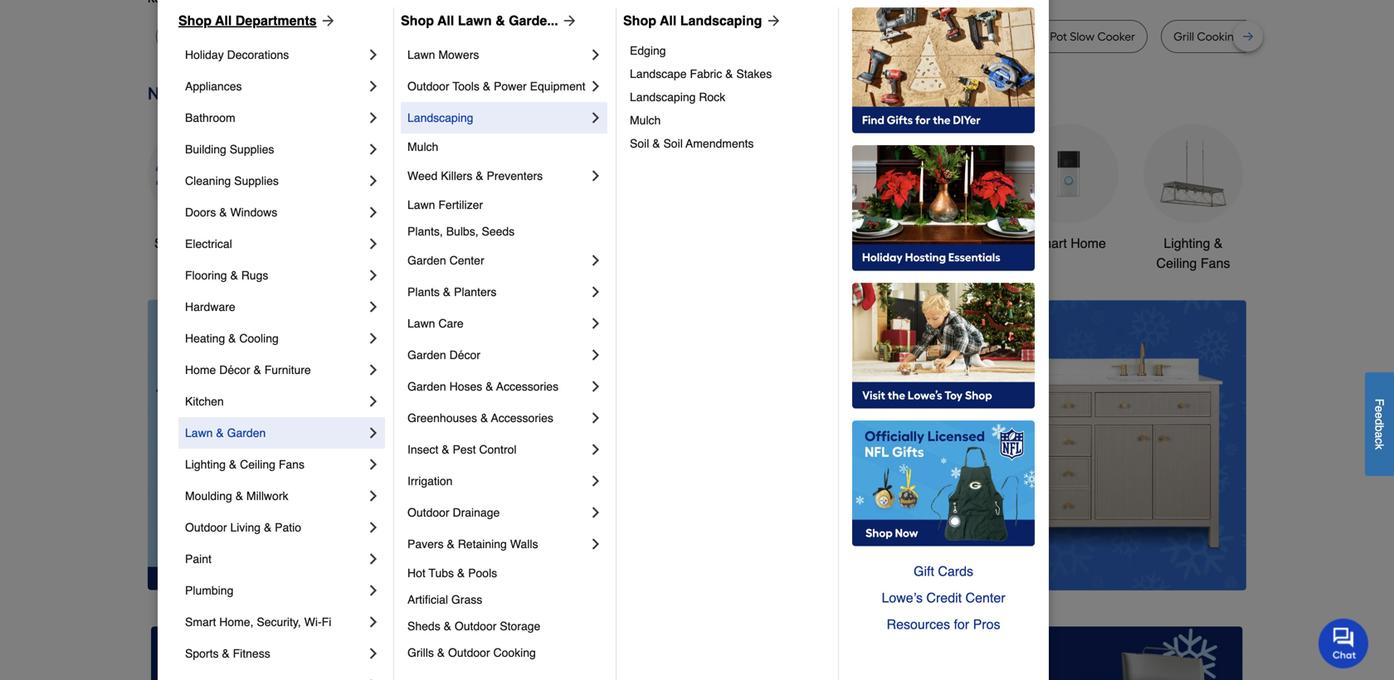 Task type: vqa. For each thing, say whether or not it's contained in the screenshot.
3rd cooker from left
yes



Task type: locate. For each thing, give the bounding box(es) containing it.
0 horizontal spatial home
[[185, 364, 216, 377]]

arrow left image
[[457, 445, 473, 462]]

1 crock from the left
[[272, 29, 303, 44]]

outdoor
[[408, 80, 450, 93], [773, 236, 821, 251], [408, 506, 450, 520], [185, 521, 227, 535], [455, 620, 497, 633], [448, 647, 490, 660]]

0 vertical spatial center
[[450, 254, 485, 267]]

outdoor inside 'link'
[[185, 521, 227, 535]]

0 horizontal spatial mulch link
[[408, 134, 604, 160]]

visit the lowe's toy shop. image
[[853, 283, 1035, 409]]

chevron right image for lighting & ceiling fans
[[365, 457, 382, 473]]

2 horizontal spatial slow
[[1070, 29, 1095, 44]]

0 vertical spatial lighting & ceiling fans
[[1157, 236, 1231, 271]]

chevron right image for appliances
[[365, 78, 382, 95]]

0 horizontal spatial smart
[[185, 616, 216, 629]]

1 horizontal spatial smart
[[1032, 236, 1067, 251]]

garden inside lawn & garden link
[[227, 427, 266, 440]]

lawn mowers
[[408, 48, 479, 61]]

amendments
[[686, 137, 754, 150]]

1 horizontal spatial lighting & ceiling fans
[[1157, 236, 1231, 271]]

shop for shop all departments
[[179, 13, 212, 28]]

3 cooker from the left
[[1098, 29, 1136, 44]]

chat invite button image
[[1319, 619, 1370, 669]]

shop up triple slow cooker on the top left of the page
[[401, 13, 434, 28]]

garden inside 'garden décor' link
[[408, 349, 446, 362]]

garden down kitchen link
[[227, 427, 266, 440]]

0 horizontal spatial cooker
[[196, 29, 234, 44]]

& inside shop all lawn & garde... link
[[496, 13, 505, 28]]

garden
[[408, 254, 446, 267], [408, 349, 446, 362], [408, 380, 446, 394], [227, 427, 266, 440]]

landscaping
[[681, 13, 763, 28], [630, 90, 696, 104], [408, 111, 474, 125]]

chevron right image for garden décor
[[588, 347, 604, 364]]

christmas decorations link
[[521, 124, 621, 274]]

new deals every day during 25 days of deals image
[[148, 80, 1247, 108]]

supplies for cleaning supplies
[[234, 174, 279, 188]]

0 vertical spatial ceiling
[[1157, 256, 1198, 271]]

smart inside smart home, security, wi-fi link
[[185, 616, 216, 629]]

0 horizontal spatial center
[[450, 254, 485, 267]]

supplies up windows
[[234, 174, 279, 188]]

chevron right image for building supplies
[[365, 141, 382, 158]]

crock for crock pot cooking pot
[[766, 29, 797, 44]]

garden down lawn care
[[408, 349, 446, 362]]

1 vertical spatial mulch
[[408, 140, 439, 154]]

pot for crock pot cooking pot
[[800, 29, 817, 44]]

1 horizontal spatial décor
[[450, 349, 481, 362]]

all inside the shop all landscaping link
[[660, 13, 677, 28]]

mulch up weed
[[408, 140, 439, 154]]

0 vertical spatial home
[[1071, 236, 1107, 251]]

cooker left the grill
[[1098, 29, 1136, 44]]

patio
[[275, 521, 301, 535]]

1 vertical spatial equipment
[[789, 256, 852, 271]]

garden for garden center
[[408, 254, 446, 267]]

resources
[[887, 617, 951, 633]]

shop for shop all landscaping
[[624, 13, 657, 28]]

0 horizontal spatial arrow right image
[[317, 12, 337, 29]]

mulch down landscaping rock
[[630, 114, 661, 127]]

garden décor
[[408, 349, 481, 362]]

1 vertical spatial landscaping
[[630, 90, 696, 104]]

mulch link up amendments
[[630, 109, 827, 132]]

pot for crock pot
[[306, 29, 323, 44]]

1 cooker from the left
[[196, 29, 234, 44]]

décor up hoses
[[450, 349, 481, 362]]

e up the b
[[1374, 413, 1387, 419]]

insect & pest control
[[408, 443, 517, 457]]

1 vertical spatial supplies
[[234, 174, 279, 188]]

f e e d b a c k button
[[1366, 373, 1395, 477]]

1 horizontal spatial lighting
[[1164, 236, 1211, 251]]

0 horizontal spatial decorations
[[227, 48, 289, 61]]

get up to 2 free select tools or batteries when you buy 1 with select purchases. image
[[151, 627, 498, 681]]

1 vertical spatial lighting & ceiling fans link
[[185, 449, 365, 481]]

1 horizontal spatial cooking
[[1198, 29, 1242, 44]]

edging link
[[630, 39, 827, 62]]

& inside 'hot tubs & pools' link
[[457, 567, 465, 580]]

all inside shop all deals link
[[189, 236, 203, 251]]

e up d
[[1374, 406, 1387, 413]]

shop inside the shop all landscaping link
[[624, 13, 657, 28]]

smart for smart home, security, wi-fi
[[185, 616, 216, 629]]

2 e from the top
[[1374, 413, 1387, 419]]

0 vertical spatial supplies
[[230, 143, 274, 156]]

arrow right image up microwave countertop at the top left of the page
[[558, 12, 578, 29]]

artificial
[[408, 594, 448, 607]]

shop up slow cooker
[[179, 13, 212, 28]]

landscaping for landscaping rock
[[630, 90, 696, 104]]

chevron right image for electrical
[[365, 236, 382, 252]]

chevron right image for bathroom
[[365, 110, 382, 126]]

& inside sports & fitness link
[[222, 648, 230, 661]]

garden up greenhouses
[[408, 380, 446, 394]]

chevron right image for weed killers & preventers
[[588, 168, 604, 184]]

0 horizontal spatial crock
[[272, 29, 303, 44]]

fans
[[1201, 256, 1231, 271], [279, 458, 305, 472]]

chevron right image for pavers & retaining walls
[[588, 536, 604, 553]]

outdoor inside outdoor tools & equipment
[[773, 236, 821, 251]]

chevron right image for cleaning supplies
[[365, 173, 382, 189]]

f
[[1374, 399, 1387, 406]]

rack
[[1341, 29, 1367, 44]]

triple slow cooker
[[361, 29, 458, 44]]

microwave countertop
[[497, 29, 618, 44]]

living
[[230, 521, 261, 535]]

lawn for lawn fertilizer
[[408, 198, 435, 212]]

& inside garden hoses & accessories link
[[486, 380, 494, 394]]

pot for crock pot slow cooker
[[1051, 29, 1068, 44]]

ceiling inside lighting & ceiling fans
[[1157, 256, 1198, 271]]

0 horizontal spatial bathroom
[[185, 111, 236, 125]]

0 horizontal spatial lighting & ceiling fans link
[[185, 449, 365, 481]]

landscaping inside 'link'
[[630, 90, 696, 104]]

sports
[[185, 648, 219, 661]]

lawn left care
[[408, 317, 435, 330]]

instant pot
[[922, 29, 979, 44]]

greenhouses & accessories link
[[408, 403, 588, 434]]

1 horizontal spatial mulch link
[[630, 109, 827, 132]]

all for landscaping
[[660, 13, 677, 28]]

landscape fabric & stakes link
[[630, 62, 827, 86]]

pest
[[453, 443, 476, 457]]

5 pot from the left
[[1051, 29, 1068, 44]]

gift
[[914, 564, 935, 580]]

power
[[494, 80, 527, 93]]

0 vertical spatial smart
[[1032, 236, 1067, 251]]

lawn up mowers on the top of page
[[458, 13, 492, 28]]

0 vertical spatial equipment
[[530, 80, 586, 93]]

edging
[[630, 44, 666, 57]]

landscaping down recommended searches for you heading
[[681, 13, 763, 28]]

equipment inside outdoor tools & equipment
[[789, 256, 852, 271]]

soil
[[630, 137, 650, 150], [664, 137, 683, 150]]

shop up edging
[[624, 13, 657, 28]]

k
[[1374, 444, 1387, 450]]

appliances
[[185, 80, 242, 93]]

supplies
[[230, 143, 274, 156], [234, 174, 279, 188]]

building
[[185, 143, 227, 156]]

arrow right image up the crock pot
[[317, 12, 337, 29]]

1 vertical spatial arrow right image
[[1216, 445, 1233, 462]]

cooking
[[494, 647, 536, 660]]

arrow right image
[[317, 12, 337, 29], [558, 12, 578, 29]]

holiday
[[185, 48, 224, 61]]

rugs
[[241, 269, 268, 282]]

d
[[1374, 419, 1387, 426]]

cooling
[[239, 332, 279, 345]]

arrow right image for shop all lawn & garde...
[[558, 12, 578, 29]]

control
[[479, 443, 517, 457]]

landscaping up "killers"
[[408, 111, 474, 125]]

all inside shop all lawn & garde... link
[[438, 13, 454, 28]]

kitchen link
[[185, 386, 365, 418]]

1 shop from the left
[[179, 13, 212, 28]]

shop
[[154, 236, 185, 251]]

chevron right image for landscaping
[[588, 110, 604, 126]]

arrow right image inside shop all departments link
[[317, 12, 337, 29]]

smart for smart home
[[1032, 236, 1067, 251]]

all up slow cooker
[[215, 13, 232, 28]]

decorations
[[227, 48, 289, 61], [536, 256, 607, 271]]

accessories up control
[[491, 412, 554, 425]]

landscaping rock link
[[630, 86, 827, 109]]

1 vertical spatial bathroom
[[916, 236, 974, 251]]

2 cooker from the left
[[420, 29, 458, 44]]

all down recommended searches for you heading
[[660, 13, 677, 28]]

décor down heating & cooling at the left
[[219, 364, 250, 377]]

2 horizontal spatial shop
[[624, 13, 657, 28]]

retaining
[[458, 538, 507, 551]]

2 crock from the left
[[766, 29, 797, 44]]

lawn down triple slow cooker on the top left of the page
[[408, 48, 435, 61]]

lawn fertilizer link
[[408, 192, 604, 218]]

pot for instant pot
[[961, 29, 979, 44]]

2 arrow right image from the left
[[558, 12, 578, 29]]

0 horizontal spatial lighting
[[185, 458, 226, 472]]

center up pros
[[966, 591, 1006, 606]]

0 horizontal spatial mulch
[[408, 140, 439, 154]]

all right shop
[[189, 236, 203, 251]]

& inside the soil & soil amendments 'link'
[[653, 137, 661, 150]]

1 horizontal spatial cooker
[[420, 29, 458, 44]]

2 horizontal spatial crock
[[1017, 29, 1048, 44]]

furniture
[[265, 364, 311, 377]]

plumbing link
[[185, 575, 365, 607]]

chevron right image for smart home, security, wi-fi
[[365, 614, 382, 631]]

center inside lowe's credit center link
[[966, 591, 1006, 606]]

lighting & ceiling fans link
[[1144, 124, 1244, 274], [185, 449, 365, 481]]

& inside lighting & ceiling fans
[[1215, 236, 1223, 251]]

smart inside 'smart home' link
[[1032, 236, 1067, 251]]

1 vertical spatial décor
[[219, 364, 250, 377]]

chevron right image for lawn care
[[588, 315, 604, 332]]

fi
[[322, 616, 332, 629]]

1 vertical spatial home
[[185, 364, 216, 377]]

0 horizontal spatial arrow right image
[[763, 12, 782, 29]]

garden hoses & accessories link
[[408, 371, 588, 403]]

doors & windows link
[[185, 197, 365, 228]]

chevron right image for garden hoses & accessories
[[588, 379, 604, 395]]

hot tubs & pools link
[[408, 560, 604, 587]]

1 vertical spatial smart
[[185, 616, 216, 629]]

1 horizontal spatial slow
[[393, 29, 418, 44]]

& inside heating & cooling link
[[228, 332, 236, 345]]

decorations down christmas
[[536, 256, 607, 271]]

rock
[[699, 90, 726, 104]]

chevron right image for lawn mowers
[[588, 46, 604, 63]]

1 horizontal spatial ceiling
[[1157, 256, 1198, 271]]

& inside 'grills & outdoor cooking' link
[[437, 647, 445, 660]]

1 horizontal spatial lighting & ceiling fans link
[[1144, 124, 1244, 274]]

shop inside shop all departments link
[[179, 13, 212, 28]]

soil left amendments
[[664, 137, 683, 150]]

1 vertical spatial mulch link
[[408, 134, 604, 160]]

0 horizontal spatial slow
[[169, 29, 193, 44]]

4 pot from the left
[[961, 29, 979, 44]]

departments
[[236, 13, 317, 28]]

home décor & furniture
[[185, 364, 311, 377]]

mulch link for landscaping
[[630, 109, 827, 132]]

all inside shop all departments link
[[215, 13, 232, 28]]

chevron right image
[[588, 46, 604, 63], [365, 78, 382, 95], [588, 78, 604, 95], [365, 110, 382, 126], [588, 110, 604, 126], [588, 168, 604, 184], [365, 173, 382, 189], [365, 236, 382, 252], [588, 252, 604, 269], [365, 267, 382, 284], [588, 284, 604, 301], [588, 315, 604, 332], [365, 330, 382, 347], [588, 379, 604, 395], [588, 410, 604, 427], [365, 457, 382, 473], [588, 473, 604, 490]]

mulch for shop all lawn & garde...
[[408, 140, 439, 154]]

crock down departments
[[272, 29, 303, 44]]

& inside moulding & millwork link
[[236, 490, 243, 503]]

1 horizontal spatial soil
[[664, 137, 683, 150]]

shop inside shop all lawn & garde... link
[[401, 13, 434, 28]]

mulch link up preventers
[[408, 134, 604, 160]]

0 horizontal spatial ceiling
[[240, 458, 276, 472]]

& inside lawn & garden link
[[216, 427, 224, 440]]

2 vertical spatial landscaping
[[408, 111, 474, 125]]

bulbs,
[[446, 225, 479, 238]]

garden center
[[408, 254, 485, 267]]

1 vertical spatial lighting
[[185, 458, 226, 472]]

1 arrow right image from the left
[[317, 12, 337, 29]]

landscaping rock
[[630, 90, 726, 104]]

1 horizontal spatial arrow right image
[[558, 12, 578, 29]]

killers
[[441, 169, 473, 183]]

0 horizontal spatial cooking
[[820, 29, 864, 44]]

& inside outdoor tools & equipment
[[859, 236, 868, 251]]

&
[[496, 13, 505, 28], [1278, 29, 1286, 44], [726, 67, 734, 81], [483, 80, 491, 93], [653, 137, 661, 150], [476, 169, 484, 183], [219, 206, 227, 219], [859, 236, 868, 251], [1215, 236, 1223, 251], [230, 269, 238, 282], [443, 286, 451, 299], [228, 332, 236, 345], [254, 364, 261, 377], [486, 380, 494, 394], [481, 412, 488, 425], [216, 427, 224, 440], [442, 443, 450, 457], [229, 458, 237, 472], [236, 490, 243, 503], [264, 521, 272, 535], [447, 538, 455, 551], [457, 567, 465, 580], [444, 620, 452, 633], [437, 647, 445, 660], [222, 648, 230, 661]]

0 horizontal spatial fans
[[279, 458, 305, 472]]

0 vertical spatial decorations
[[227, 48, 289, 61]]

1 horizontal spatial decorations
[[536, 256, 607, 271]]

0 vertical spatial fans
[[1201, 256, 1231, 271]]

cooker up the lawn mowers
[[420, 29, 458, 44]]

landscaping down "landscape" on the left
[[630, 90, 696, 104]]

crock up stakes
[[766, 29, 797, 44]]

accessories down 'garden décor' link
[[496, 380, 559, 394]]

outdoor drainage link
[[408, 497, 588, 529]]

crock right instant pot
[[1017, 29, 1048, 44]]

1 vertical spatial decorations
[[536, 256, 607, 271]]

0 vertical spatial arrow right image
[[763, 12, 782, 29]]

center
[[450, 254, 485, 267], [966, 591, 1006, 606]]

chevron right image for kitchen
[[365, 394, 382, 410]]

2 horizontal spatial cooker
[[1098, 29, 1136, 44]]

appliances link
[[185, 71, 365, 102]]

garden for garden hoses & accessories
[[408, 380, 446, 394]]

chevron right image for heating & cooling
[[365, 330, 382, 347]]

decorations down shop all departments link
[[227, 48, 289, 61]]

care
[[439, 317, 464, 330]]

0 horizontal spatial lighting & ceiling fans
[[185, 458, 305, 472]]

arrow right image inside the shop all landscaping link
[[763, 12, 782, 29]]

all up the lawn mowers
[[438, 13, 454, 28]]

1 horizontal spatial arrow right image
[[1216, 445, 1233, 462]]

2 pot from the left
[[800, 29, 817, 44]]

0 horizontal spatial bathroom link
[[185, 102, 365, 134]]

warming
[[1289, 29, 1338, 44]]

& inside landscape fabric & stakes link
[[726, 67, 734, 81]]

gift cards
[[914, 564, 974, 580]]

1 horizontal spatial bathroom
[[916, 236, 974, 251]]

1 horizontal spatial center
[[966, 591, 1006, 606]]

tools
[[453, 80, 480, 93], [431, 236, 462, 251], [824, 236, 855, 251]]

0 horizontal spatial décor
[[219, 364, 250, 377]]

2 shop from the left
[[401, 13, 434, 28]]

1 vertical spatial fans
[[279, 458, 305, 472]]

lawn up the plants, on the top left of the page
[[408, 198, 435, 212]]

all
[[215, 13, 232, 28], [438, 13, 454, 28], [660, 13, 677, 28], [189, 236, 203, 251]]

1 pot from the left
[[306, 29, 323, 44]]

1 vertical spatial ceiling
[[240, 458, 276, 472]]

preventers
[[487, 169, 543, 183]]

sheds
[[408, 620, 441, 633]]

outdoor tools & power equipment link
[[408, 71, 588, 102]]

lawn & garden link
[[185, 418, 365, 449]]

tools inside outdoor tools & equipment
[[824, 236, 855, 251]]

for
[[954, 617, 970, 633]]

garden inside garden center link
[[408, 254, 446, 267]]

chevron right image for sports & fitness
[[365, 646, 382, 663]]

doors
[[185, 206, 216, 219]]

0 vertical spatial lighting
[[1164, 236, 1211, 251]]

arrow right image
[[763, 12, 782, 29], [1216, 445, 1233, 462]]

1 horizontal spatial shop
[[401, 13, 434, 28]]

chevron right image for outdoor tools & power equipment
[[588, 78, 604, 95]]

1 horizontal spatial crock
[[766, 29, 797, 44]]

arrow right image inside shop all lawn & garde... link
[[558, 12, 578, 29]]

3 crock from the left
[[1017, 29, 1048, 44]]

garden inside garden hoses & accessories link
[[408, 380, 446, 394]]

center down bulbs,
[[450, 254, 485, 267]]

outdoor for outdoor tools & power equipment
[[408, 80, 450, 93]]

supplies up cleaning supplies
[[230, 143, 274, 156]]

décor for departments
[[219, 364, 250, 377]]

soil down landscaping rock
[[630, 137, 650, 150]]

chevron right image
[[365, 46, 382, 63], [365, 141, 382, 158], [365, 204, 382, 221], [365, 299, 382, 315], [588, 347, 604, 364], [365, 362, 382, 379], [365, 394, 382, 410], [365, 425, 382, 442], [588, 442, 604, 458], [365, 488, 382, 505], [588, 505, 604, 521], [365, 520, 382, 536], [588, 536, 604, 553], [365, 551, 382, 568], [365, 583, 382, 599], [365, 614, 382, 631], [365, 646, 382, 663], [365, 677, 382, 681]]

artificial grass link
[[408, 587, 604, 614]]

walls
[[510, 538, 538, 551]]

outdoor for outdoor tools & equipment
[[773, 236, 821, 251]]

pavers
[[408, 538, 444, 551]]

triple
[[361, 29, 390, 44]]

1 vertical spatial center
[[966, 591, 1006, 606]]

1 horizontal spatial equipment
[[789, 256, 852, 271]]

garden center link
[[408, 245, 588, 276]]

0 vertical spatial mulch link
[[630, 109, 827, 132]]

0 vertical spatial décor
[[450, 349, 481, 362]]

lawn down kitchen
[[185, 427, 213, 440]]

chevron right image for lawn & garden
[[365, 425, 382, 442]]

building supplies link
[[185, 134, 365, 165]]

c
[[1374, 439, 1387, 444]]

chevron right image for irrigation
[[588, 473, 604, 490]]

1 horizontal spatial mulch
[[630, 114, 661, 127]]

3 shop from the left
[[624, 13, 657, 28]]

& inside outdoor tools & power equipment link
[[483, 80, 491, 93]]

chevron right image for paint
[[365, 551, 382, 568]]

garden down the plants, on the top left of the page
[[408, 254, 446, 267]]

1 horizontal spatial fans
[[1201, 256, 1231, 271]]

lighting
[[1164, 236, 1211, 251], [185, 458, 226, 472]]

tools for outdoor tools & power equipment
[[453, 80, 480, 93]]

0 horizontal spatial soil
[[630, 137, 650, 150]]

cooker up the holiday
[[196, 29, 234, 44]]

& inside doors & windows link
[[219, 206, 227, 219]]

0 vertical spatial mulch
[[630, 114, 661, 127]]

1 horizontal spatial home
[[1071, 236, 1107, 251]]

0 horizontal spatial shop
[[179, 13, 212, 28]]



Task type: describe. For each thing, give the bounding box(es) containing it.
resources for pros
[[887, 617, 1001, 633]]

chevron right image for holiday decorations
[[365, 46, 382, 63]]

& inside flooring & rugs link
[[230, 269, 238, 282]]

tools inside 'link'
[[431, 236, 462, 251]]

weed
[[408, 169, 438, 183]]

fans inside lighting & ceiling fans
[[1201, 256, 1231, 271]]

fertilizer
[[439, 198, 483, 212]]

arrow right image for shop all departments
[[317, 12, 337, 29]]

3 pot from the left
[[867, 29, 884, 44]]

holiday decorations
[[185, 48, 289, 61]]

1 horizontal spatial bathroom link
[[895, 124, 995, 254]]

drainage
[[453, 506, 500, 520]]

grills & outdoor cooking link
[[408, 640, 604, 667]]

heating & cooling
[[185, 332, 279, 345]]

chevron right image for greenhouses & accessories
[[588, 410, 604, 427]]

outdoor for outdoor living & patio
[[185, 521, 227, 535]]

garden décor link
[[408, 340, 588, 371]]

0 vertical spatial bathroom
[[185, 111, 236, 125]]

mowers
[[439, 48, 479, 61]]

grills
[[408, 647, 434, 660]]

& inside weed killers & preventers link
[[476, 169, 484, 183]]

all for deals
[[189, 236, 203, 251]]

all for lawn
[[438, 13, 454, 28]]

hoses
[[450, 380, 483, 394]]

outdoor drainage
[[408, 506, 500, 520]]

flooring & rugs
[[185, 269, 268, 282]]

shop all departments
[[179, 13, 317, 28]]

1 e from the top
[[1374, 406, 1387, 413]]

smart home link
[[1020, 124, 1119, 254]]

seeds
[[482, 225, 515, 238]]

sports & fitness link
[[185, 638, 365, 670]]

crock for crock pot
[[272, 29, 303, 44]]

cleaning supplies link
[[185, 165, 365, 197]]

0 vertical spatial lighting & ceiling fans link
[[1144, 124, 1244, 274]]

plants & planters
[[408, 286, 497, 299]]

holiday hosting essentials. image
[[853, 145, 1035, 271]]

1 cooking from the left
[[820, 29, 864, 44]]

lawn for lawn mowers
[[408, 48, 435, 61]]

countertop
[[557, 29, 618, 44]]

decorations for christmas
[[536, 256, 607, 271]]

greenhouses
[[408, 412, 477, 425]]

shop all lawn & garde...
[[401, 13, 558, 28]]

chevron right image for insect & pest control
[[588, 442, 604, 458]]

& inside greenhouses & accessories link
[[481, 412, 488, 425]]

security,
[[257, 616, 301, 629]]

garde...
[[509, 13, 558, 28]]

christmas decorations
[[536, 236, 607, 271]]

& inside plants & planters link
[[443, 286, 451, 299]]

recommended searches for you heading
[[148, 0, 1247, 7]]

all for departments
[[215, 13, 232, 28]]

outdoor tools & power equipment
[[408, 80, 586, 93]]

chevron right image for outdoor living & patio
[[365, 520, 382, 536]]

storage
[[500, 620, 541, 633]]

irrigation
[[408, 475, 453, 488]]

smart home, security, wi-fi link
[[185, 607, 365, 638]]

lawn for lawn & garden
[[185, 427, 213, 440]]

home décor & furniture link
[[185, 355, 365, 386]]

& inside the outdoor living & patio 'link'
[[264, 521, 272, 535]]

plants,
[[408, 225, 443, 238]]

smart home, security, wi-fi
[[185, 616, 332, 629]]

plants & planters link
[[408, 276, 588, 308]]

kitchen
[[185, 395, 224, 408]]

up to 30 percent off select grills and accessories. image
[[897, 627, 1244, 681]]

flooring & rugs link
[[185, 260, 365, 291]]

& inside pavers & retaining walls link
[[447, 538, 455, 551]]

tools link
[[397, 124, 496, 254]]

lawn care link
[[408, 308, 588, 340]]

weed killers & preventers link
[[408, 160, 588, 192]]

moulding & millwork
[[185, 490, 288, 503]]

2 slow from the left
[[393, 29, 418, 44]]

shop for shop all lawn & garde...
[[401, 13, 434, 28]]

landscape fabric & stakes
[[630, 67, 772, 81]]

3 slow from the left
[[1070, 29, 1095, 44]]

find gifts for the diyer. image
[[853, 7, 1035, 134]]

up to 35 percent off select small appliances. image
[[524, 627, 871, 681]]

chevron right image for hardware
[[365, 299, 382, 315]]

chevron right image for outdoor drainage
[[588, 505, 604, 521]]

electrical
[[185, 237, 232, 251]]

heating & cooling link
[[185, 323, 365, 355]]

1 vertical spatial lighting & ceiling fans
[[185, 458, 305, 472]]

gift cards link
[[853, 559, 1035, 585]]

cleaning supplies
[[185, 174, 279, 188]]

scroll to item #2 image
[[800, 561, 840, 567]]

slow cooker
[[169, 29, 234, 44]]

soil & soil amendments
[[630, 137, 754, 150]]

chevron right image for garden center
[[588, 252, 604, 269]]

2 cooking from the left
[[1198, 29, 1242, 44]]

holiday decorations link
[[185, 39, 365, 71]]

lawn care
[[408, 317, 464, 330]]

insect
[[408, 443, 439, 457]]

décor for lawn
[[450, 349, 481, 362]]

0 vertical spatial landscaping
[[681, 13, 763, 28]]

electrical link
[[185, 228, 365, 260]]

lawn & garden
[[185, 427, 266, 440]]

lowe's credit center link
[[853, 585, 1035, 612]]

plumbing
[[185, 584, 234, 598]]

credit
[[927, 591, 962, 606]]

& inside the insect & pest control link
[[442, 443, 450, 457]]

crock for crock pot slow cooker
[[1017, 29, 1048, 44]]

scroll to item #5 element
[[919, 559, 963, 569]]

shop all deals
[[154, 236, 241, 251]]

outdoor living & patio link
[[185, 512, 365, 544]]

0 vertical spatial accessories
[[496, 380, 559, 394]]

scroll to item #4 image
[[880, 561, 919, 567]]

landscaping for landscaping
[[408, 111, 474, 125]]

pros
[[974, 617, 1001, 633]]

sports & fitness
[[185, 648, 270, 661]]

pools
[[468, 567, 497, 580]]

0 horizontal spatial equipment
[[530, 80, 586, 93]]

center inside garden center link
[[450, 254, 485, 267]]

2 soil from the left
[[664, 137, 683, 150]]

chevron right image for plants & planters
[[588, 284, 604, 301]]

doors & windows
[[185, 206, 278, 219]]

grass
[[452, 594, 483, 607]]

chevron right image for flooring & rugs
[[365, 267, 382, 284]]

supplies for building supplies
[[230, 143, 274, 156]]

shop these last-minute gifts. $99 or less. quantities are limited and won't last. image
[[148, 300, 416, 591]]

lawn for lawn care
[[408, 317, 435, 330]]

outdoor for outdoor drainage
[[408, 506, 450, 520]]

& inside sheds & outdoor storage link
[[444, 620, 452, 633]]

1 vertical spatial accessories
[[491, 412, 554, 425]]

heating
[[185, 332, 225, 345]]

lawn mowers link
[[408, 39, 588, 71]]

chevron right image for moulding & millwork
[[365, 488, 382, 505]]

1 soil from the left
[[630, 137, 650, 150]]

building supplies
[[185, 143, 274, 156]]

decorations for holiday
[[227, 48, 289, 61]]

chevron right image for doors & windows
[[365, 204, 382, 221]]

1 slow from the left
[[169, 29, 193, 44]]

tools for outdoor tools & equipment
[[824, 236, 855, 251]]

fitness
[[233, 648, 270, 661]]

chevron right image for home décor & furniture
[[365, 362, 382, 379]]

garden for garden décor
[[408, 349, 446, 362]]

plants
[[408, 286, 440, 299]]

cards
[[938, 564, 974, 580]]

smart home
[[1032, 236, 1107, 251]]

mulch for shop all landscaping
[[630, 114, 661, 127]]

chevron right image for plumbing
[[365, 583, 382, 599]]

garden hoses & accessories
[[408, 380, 559, 394]]

lawn fertilizer
[[408, 198, 483, 212]]

officially licensed n f l gifts. shop now. image
[[853, 421, 1035, 547]]

b
[[1374, 426, 1387, 432]]

millwork
[[247, 490, 288, 503]]

& inside home décor & furniture link
[[254, 364, 261, 377]]

shop all landscaping link
[[624, 11, 782, 31]]

paint
[[185, 553, 212, 566]]

grill
[[1174, 29, 1195, 44]]

mulch link for lawn
[[408, 134, 604, 160]]

up to 40 percent off select vanities. plus get free local delivery on select vanities. image
[[443, 300, 1247, 591]]

lighting inside lighting & ceiling fans
[[1164, 236, 1211, 251]]



